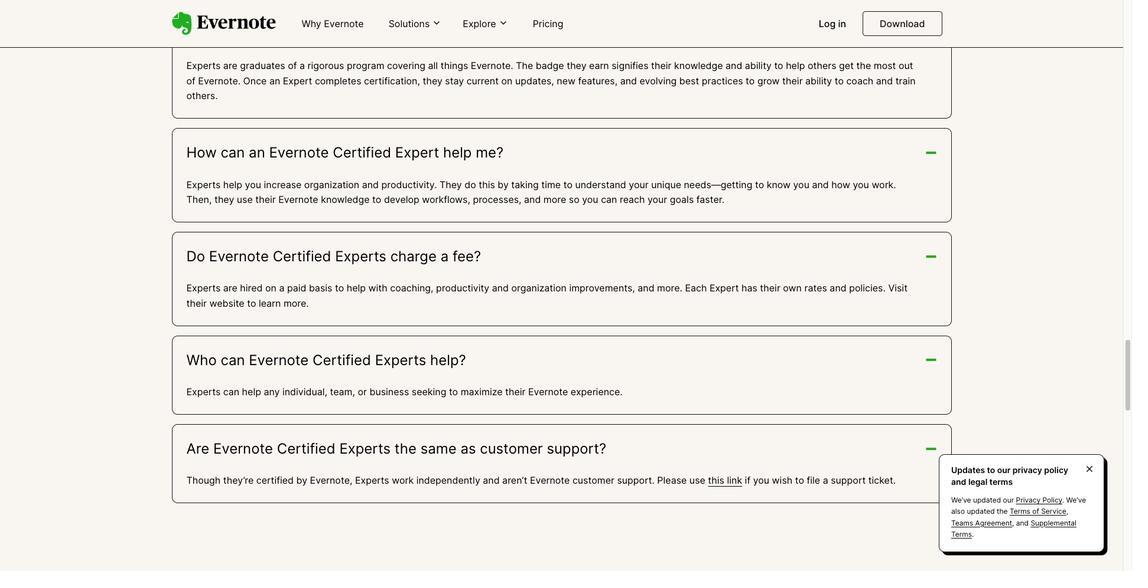 Task type: vqa. For each thing, say whether or not it's contained in the screenshot.
the middle they
yes



Task type: locate. For each thing, give the bounding box(es) containing it.
also
[[951, 508, 965, 517]]

their left website
[[186, 298, 207, 310]]

and up practices
[[726, 60, 742, 72]]

1 horizontal spatial by
[[498, 179, 509, 191]]

help left increase
[[223, 179, 242, 191]]

their up evolving
[[651, 60, 672, 72]]

0 vertical spatial our
[[997, 466, 1011, 476]]

0 horizontal spatial expert
[[283, 75, 312, 87]]

graduates
[[240, 60, 285, 72]]

on right current
[[501, 75, 513, 87]]

by inside experts help you increase organization and productivity. they do this by taking time to understand your unique needs—getting to know you and how you work. then, they use their evernote knowledge to develop workflows, processes, and more so you can reach your goals faster.
[[498, 179, 509, 191]]

your up reach on the top right of page
[[629, 179, 649, 191]]

best
[[679, 75, 699, 87]]

they inside experts help you increase organization and productivity. they do this by taking time to understand your unique needs—getting to know you and how you work. then, they use their evernote knowledge to develop workflows, processes, and more so you can reach your goals faster.
[[214, 194, 234, 206]]

knowledge down how can an evernote certified expert help me?
[[321, 194, 370, 206]]

ability down the others
[[805, 75, 832, 87]]

1 vertical spatial the
[[395, 441, 417, 458]]

0 vertical spatial terms
[[1010, 508, 1030, 517]]

0 horizontal spatial evernote.
[[198, 75, 241, 87]]

1 vertical spatial organization
[[511, 283, 567, 294]]

evernote down increase
[[278, 194, 318, 206]]

0 vertical spatial they
[[567, 60, 586, 72]]

me?
[[476, 144, 504, 161]]

to right basis
[[335, 283, 344, 294]]

0 vertical spatial more.
[[657, 283, 682, 294]]

do
[[186, 248, 205, 265]]

1 horizontal spatial terms
[[1010, 508, 1030, 517]]

evernote left experience.
[[528, 387, 568, 398]]

why evernote link
[[295, 13, 371, 35]]

most
[[874, 60, 896, 72]]

1 horizontal spatial ability
[[805, 75, 832, 87]]

1 vertical spatial customer
[[572, 475, 614, 487]]

can left the any
[[223, 387, 239, 398]]

0 horizontal spatial an
[[249, 144, 265, 161]]

experts inside the experts are graduates of a rigorous program covering all things evernote. the badge they earn signifies their knowledge and ability to help others get the most out of evernote. once an expert completes certification, they stay current on updates, new features, and evolving best practices to grow their ability to coach and train others.
[[186, 60, 221, 72]]

rigorous
[[308, 60, 344, 72]]

can inside experts help you increase organization and productivity. they do this by taking time to understand your unique needs—getting to know you and how you work. then, they use their evernote knowledge to develop workflows, processes, and more so you can reach your goals faster.
[[601, 194, 617, 206]]

by right "certified"
[[296, 475, 307, 487]]

download
[[880, 18, 925, 30]]

and right rates
[[830, 283, 847, 294]]

0 horizontal spatial organization
[[304, 179, 359, 191]]

0 horizontal spatial they
[[214, 194, 234, 206]]

0 horizontal spatial ability
[[745, 60, 772, 72]]

1 horizontal spatial knowledge
[[674, 60, 723, 72]]

get
[[839, 60, 854, 72]]

knowledge
[[674, 60, 723, 72], [321, 194, 370, 206]]

and right productivity
[[492, 283, 509, 294]]

2 horizontal spatial an
[[317, 25, 334, 42]]

you right if
[[753, 475, 769, 487]]

explore button
[[459, 17, 511, 30]]

help left the with on the left of the page
[[347, 283, 366, 294]]

updated inside . we've also updated the
[[967, 508, 995, 517]]

your down unique
[[648, 194, 667, 206]]

policy
[[1043, 496, 1062, 505]]

1 horizontal spatial .
[[1062, 496, 1064, 505]]

knowledge up best
[[674, 60, 723, 72]]

0 vertical spatial use
[[237, 194, 253, 206]]

can right how
[[221, 144, 245, 161]]

link
[[727, 475, 742, 487]]

privacy
[[1016, 496, 1041, 505]]

help
[[786, 60, 805, 72], [443, 144, 472, 161], [223, 179, 242, 191], [347, 283, 366, 294], [242, 387, 261, 398]]

terms
[[1010, 508, 1030, 517], [951, 530, 972, 539]]

1 horizontal spatial an
[[269, 75, 280, 87]]

and
[[726, 60, 742, 72], [620, 75, 637, 87], [876, 75, 893, 87], [362, 179, 379, 191], [812, 179, 829, 191], [524, 194, 541, 206], [492, 283, 509, 294], [638, 283, 654, 294], [830, 283, 847, 294], [483, 475, 500, 487], [951, 477, 966, 487], [1016, 519, 1029, 528]]

1 horizontal spatial customer
[[572, 475, 614, 487]]

expert inside the experts are graduates of a rigorous program covering all things evernote. the badge they earn signifies their knowledge and ability to help others get the most out of evernote. once an expert completes certification, they stay current on updates, new features, and evolving best practices to grow their ability to coach and train others.
[[283, 75, 312, 87]]

0 horizontal spatial we've
[[951, 496, 971, 505]]

terms inside supplemental terms
[[951, 530, 972, 539]]

of right graduates
[[288, 60, 297, 72]]

by
[[498, 179, 509, 191], [296, 475, 307, 487]]

1 vertical spatial our
[[1003, 496, 1014, 505]]

help?
[[430, 352, 466, 369]]

more. down paid
[[284, 298, 309, 310]]

1 vertical spatial by
[[296, 475, 307, 487]]

. inside . we've also updated the
[[1062, 496, 1064, 505]]

0 horizontal spatial the
[[395, 441, 417, 458]]

experts are graduates of a rigorous program covering all things evernote. the badge they earn signifies their knowledge and ability to help others get the most out of evernote. once an expert completes certification, they stay current on updates, new features, and evolving best practices to grow their ability to coach and train others.
[[186, 60, 916, 102]]

on inside the experts are graduates of a rigorous program covering all things evernote. the badge they earn signifies their knowledge and ability to help others get the most out of evernote. once an expert completes certification, they stay current on updates, new features, and evolving best practices to grow their ability to coach and train others.
[[501, 75, 513, 87]]

more.
[[657, 283, 682, 294], [284, 298, 309, 310]]

of inside terms of service , teams agreement , and
[[1032, 508, 1039, 517]]

they
[[440, 179, 462, 191]]

are evernote certified experts the same as customer support?
[[186, 441, 606, 458]]

to up grow
[[774, 60, 783, 72]]

a
[[300, 60, 305, 72], [441, 248, 449, 265], [279, 283, 284, 294], [823, 475, 828, 487]]

do
[[465, 179, 476, 191]]

are inside "experts are hired on a paid basis to help with coaching, productivity and organization improvements, and more. each expert has their own rates and policies. visit their website to learn more."
[[223, 283, 237, 294]]

we've right policy at the right bottom of the page
[[1066, 496, 1086, 505]]

productivity
[[436, 283, 489, 294]]

time
[[541, 179, 561, 191]]

charge
[[390, 248, 437, 265]]

1 horizontal spatial of
[[288, 60, 297, 72]]

to inside updates to our privacy policy and legal terms
[[987, 466, 995, 476]]

experts
[[186, 60, 221, 72], [186, 179, 221, 191], [335, 248, 386, 265], [186, 283, 221, 294], [375, 352, 426, 369], [186, 387, 221, 398], [339, 441, 391, 458], [355, 475, 389, 487]]

customer
[[480, 441, 543, 458], [572, 475, 614, 487]]

supplemental terms link
[[951, 519, 1077, 539]]

solutions button
[[385, 17, 445, 30]]

their inside experts help you increase organization and productivity. they do this by taking time to understand your unique needs—getting to know you and how you work. then, they use their evernote knowledge to develop workflows, processes, and more so you can reach your goals faster.
[[255, 194, 276, 206]]

1 vertical spatial more.
[[284, 298, 309, 310]]

privacy
[[1013, 466, 1042, 476]]

2 vertical spatial expert
[[710, 283, 739, 294]]

more. left 'each'
[[657, 283, 682, 294]]

are left graduates
[[223, 60, 237, 72]]

2 horizontal spatial they
[[567, 60, 586, 72]]

pricing link
[[526, 13, 570, 35]]

program
[[347, 60, 384, 72]]

0 vertical spatial ability
[[745, 60, 772, 72]]

the up coach
[[856, 60, 871, 72]]

. up service
[[1062, 496, 1064, 505]]

and right improvements,
[[638, 283, 654, 294]]

a right 'file'
[[823, 475, 828, 487]]

and down the most
[[876, 75, 893, 87]]

0 horizontal spatial ,
[[1012, 519, 1014, 528]]

on up learn
[[265, 283, 276, 294]]

2 horizontal spatial expert
[[710, 283, 739, 294]]

0 vertical spatial knowledge
[[674, 60, 723, 72]]

teams
[[951, 519, 973, 528]]

we've updated our privacy policy
[[951, 496, 1062, 505]]

0 horizontal spatial by
[[296, 475, 307, 487]]

1 vertical spatial knowledge
[[321, 194, 370, 206]]

the inside the experts are graduates of a rigorous program covering all things evernote. the badge they earn signifies their knowledge and ability to help others get the most out of evernote. once an expert completes certification, they stay current on updates, new features, and evolving best practices to grow their ability to coach and train others.
[[856, 60, 871, 72]]

1 horizontal spatial this
[[708, 475, 724, 487]]

use right please
[[689, 475, 705, 487]]

what distinguishes an evernote certified expert?
[[186, 25, 515, 42]]

wish
[[772, 475, 792, 487]]

can
[[221, 144, 245, 161], [601, 194, 617, 206], [221, 352, 245, 369], [223, 387, 239, 398]]

work
[[392, 475, 414, 487]]

taking
[[511, 179, 539, 191]]

coaching,
[[390, 283, 433, 294]]

1 vertical spatial they
[[423, 75, 442, 87]]

basis
[[309, 283, 332, 294]]

customer up aren't
[[480, 441, 543, 458]]

we've up 'also'
[[951, 496, 971, 505]]

1 horizontal spatial ,
[[1066, 508, 1068, 517]]

0 horizontal spatial more.
[[284, 298, 309, 310]]

our inside updates to our privacy policy and legal terms
[[997, 466, 1011, 476]]

updated
[[973, 496, 1001, 505], [967, 508, 995, 517]]

of up "others."
[[186, 75, 195, 87]]

and down taking
[[524, 194, 541, 206]]

1 vertical spatial are
[[223, 283, 237, 294]]

and left productivity.
[[362, 179, 379, 191]]

they up new
[[567, 60, 586, 72]]

learn
[[259, 298, 281, 310]]

workflows,
[[422, 194, 470, 206]]

1 vertical spatial on
[[265, 283, 276, 294]]

0 horizontal spatial use
[[237, 194, 253, 206]]

0 vertical spatial an
[[317, 25, 334, 42]]

organization
[[304, 179, 359, 191], [511, 283, 567, 294]]

2 vertical spatial the
[[997, 508, 1008, 517]]

their
[[651, 60, 672, 72], [782, 75, 803, 87], [255, 194, 276, 206], [760, 283, 780, 294], [186, 298, 207, 310], [505, 387, 526, 398]]

0 vertical spatial organization
[[304, 179, 359, 191]]

how
[[831, 179, 850, 191]]

why
[[302, 18, 321, 30]]

expert inside "experts are hired on a paid basis to help with coaching, productivity and organization improvements, and more. each expert has their own rates and policies. visit their website to learn more."
[[710, 283, 739, 294]]

evernote up increase
[[269, 144, 329, 161]]

1 are from the top
[[223, 60, 237, 72]]

our for privacy
[[997, 466, 1011, 476]]

any
[[264, 387, 280, 398]]

expert up productivity.
[[395, 144, 439, 161]]

help left the others
[[786, 60, 805, 72]]

1 vertical spatial this
[[708, 475, 724, 487]]

1 vertical spatial an
[[269, 75, 280, 87]]

0 vertical spatial the
[[856, 60, 871, 72]]

to right the "seeking" at the bottom left of the page
[[449, 387, 458, 398]]

the inside . we've also updated the
[[997, 508, 1008, 517]]

evernote up the any
[[249, 352, 309, 369]]

this left link
[[708, 475, 724, 487]]

0 horizontal spatial .
[[972, 530, 974, 539]]

they down all
[[423, 75, 442, 87]]

a inside the experts are graduates of a rigorous program covering all things evernote. the badge they earn signifies their knowledge and ability to help others get the most out of evernote. once an expert completes certification, they stay current on updates, new features, and evolving best practices to grow their ability to coach and train others.
[[300, 60, 305, 72]]

in
[[838, 18, 846, 30]]

certified up paid
[[273, 248, 331, 265]]

experts up then,
[[186, 179, 221, 191]]

2 are from the top
[[223, 283, 237, 294]]

supplemental terms
[[951, 519, 1077, 539]]

how
[[186, 144, 217, 161]]

ability
[[745, 60, 772, 72], [805, 75, 832, 87]]

are up website
[[223, 283, 237, 294]]

1 vertical spatial terms
[[951, 530, 972, 539]]

are inside the experts are graduates of a rigorous program covering all things evernote. the badge they earn signifies their knowledge and ability to help others get the most out of evernote. once an expert completes certification, they stay current on updates, new features, and evolving best practices to grow their ability to coach and train others.
[[223, 60, 237, 72]]

1 vertical spatial ,
[[1012, 519, 1014, 528]]

evolving
[[640, 75, 677, 87]]

our
[[997, 466, 1011, 476], [1003, 496, 1014, 505]]

they
[[567, 60, 586, 72], [423, 75, 442, 87], [214, 194, 234, 206]]

1 vertical spatial use
[[689, 475, 705, 487]]

1 vertical spatial updated
[[967, 508, 995, 517]]

0 vertical spatial customer
[[480, 441, 543, 458]]

0 vertical spatial expert
[[283, 75, 312, 87]]

.
[[1062, 496, 1064, 505], [972, 530, 974, 539]]

they right then,
[[214, 194, 234, 206]]

rates
[[804, 283, 827, 294]]

can right who
[[221, 352, 245, 369]]

1 horizontal spatial organization
[[511, 283, 567, 294]]

a left rigorous
[[300, 60, 305, 72]]

an for distinguishes
[[317, 25, 334, 42]]

1 horizontal spatial evernote.
[[471, 60, 513, 72]]

. for .
[[972, 530, 974, 539]]

can down understand
[[601, 194, 617, 206]]

this right do
[[479, 179, 495, 191]]

, down . we've also updated the
[[1012, 519, 1014, 528]]

support
[[831, 475, 866, 487]]

evernote. up "others."
[[198, 75, 241, 87]]

0 horizontal spatial knowledge
[[321, 194, 370, 206]]

2 vertical spatial of
[[1032, 508, 1039, 517]]

certified
[[401, 25, 460, 42], [333, 144, 391, 161], [273, 248, 331, 265], [313, 352, 371, 369], [277, 441, 335, 458]]

expert down rigorous
[[283, 75, 312, 87]]

0 vertical spatial .
[[1062, 496, 1064, 505]]

evernote. up current
[[471, 60, 513, 72]]

once
[[243, 75, 267, 87]]

customer down support?
[[572, 475, 614, 487]]

1 horizontal spatial on
[[501, 75, 513, 87]]

1 vertical spatial expert
[[395, 144, 439, 161]]

to down hired
[[247, 298, 256, 310]]

0 horizontal spatial of
[[186, 75, 195, 87]]

2 we've from the left
[[1066, 496, 1086, 505]]

with
[[368, 283, 387, 294]]

1 horizontal spatial the
[[856, 60, 871, 72]]

1 vertical spatial .
[[972, 530, 974, 539]]

the up work
[[395, 441, 417, 458]]

an up rigorous
[[317, 25, 334, 42]]

experts inside experts help you increase organization and productivity. they do this by taking time to understand your unique needs—getting to know you and how you work. then, they use their evernote knowledge to develop workflows, processes, and more so you can reach your goals faster.
[[186, 179, 221, 191]]

2 vertical spatial they
[[214, 194, 234, 206]]

2 vertical spatial an
[[249, 144, 265, 161]]

evernote
[[324, 18, 364, 30], [338, 25, 398, 42], [269, 144, 329, 161], [278, 194, 318, 206], [209, 248, 269, 265], [249, 352, 309, 369], [528, 387, 568, 398], [213, 441, 273, 458], [530, 475, 570, 487]]

do evernote certified experts charge a fee?
[[186, 248, 481, 265]]

how can an evernote certified expert help me?
[[186, 144, 504, 161]]

evernote right why
[[324, 18, 364, 30]]

you
[[245, 179, 261, 191], [793, 179, 809, 191], [853, 179, 869, 191], [582, 194, 598, 206], [753, 475, 769, 487]]

0 horizontal spatial this
[[479, 179, 495, 191]]

terms down privacy
[[1010, 508, 1030, 517]]

though
[[186, 475, 221, 487]]

earn
[[589, 60, 609, 72]]

1 horizontal spatial we've
[[1066, 496, 1086, 505]]

things
[[441, 60, 468, 72]]

expert left has
[[710, 283, 739, 294]]

0 vertical spatial on
[[501, 75, 513, 87]]

0 horizontal spatial on
[[265, 283, 276, 294]]

faster.
[[696, 194, 724, 206]]

1 horizontal spatial they
[[423, 75, 442, 87]]

help left the any
[[242, 387, 261, 398]]

by up the processes,
[[498, 179, 509, 191]]

. down teams agreement link
[[972, 530, 974, 539]]

an up increase
[[249, 144, 265, 161]]

experts down who
[[186, 387, 221, 398]]

their down increase
[[255, 194, 276, 206]]

though they're certified by evernote, experts work independently and aren't evernote customer support. please use this link if you wish to file a support ticket.
[[186, 475, 896, 487]]

0 vertical spatial this
[[479, 179, 495, 191]]

a left paid
[[279, 283, 284, 294]]

evernote right aren't
[[530, 475, 570, 487]]

0 vertical spatial are
[[223, 60, 237, 72]]

organization inside "experts are hired on a paid basis to help with coaching, productivity and organization improvements, and more. each expert has their own rates and policies. visit their website to learn more."
[[511, 283, 567, 294]]

0 vertical spatial by
[[498, 179, 509, 191]]

1 horizontal spatial more.
[[657, 283, 682, 294]]

2 horizontal spatial the
[[997, 508, 1008, 517]]

1 horizontal spatial expert
[[395, 144, 439, 161]]

certified up evernote,
[[277, 441, 335, 458]]

2 horizontal spatial of
[[1032, 508, 1039, 517]]

terms of service link
[[1010, 508, 1066, 517]]

needs—getting
[[684, 179, 752, 191]]

terms down teams
[[951, 530, 972, 539]]

understand
[[575, 179, 626, 191]]

0 horizontal spatial terms
[[951, 530, 972, 539]]



Task type: describe. For each thing, give the bounding box(es) containing it.
. we've also updated the
[[951, 496, 1086, 517]]

then,
[[186, 194, 212, 206]]

1 vertical spatial ability
[[805, 75, 832, 87]]

0 vertical spatial evernote.
[[471, 60, 513, 72]]

this link link
[[708, 475, 742, 487]]

use inside experts help you increase organization and productivity. they do this by taking time to understand your unique needs—getting to know you and how you work. then, they use their evernote knowledge to develop workflows, processes, and more so you can reach your goals faster.
[[237, 194, 253, 206]]

download link
[[863, 11, 942, 36]]

experts can help any individual, team, or business seeking to maximize their evernote experience.
[[186, 387, 623, 398]]

stay
[[445, 75, 464, 87]]

if
[[745, 475, 751, 487]]

unique
[[651, 179, 681, 191]]

more
[[544, 194, 566, 206]]

terms inside terms of service , teams agreement , and
[[1010, 508, 1030, 517]]

policies.
[[849, 283, 886, 294]]

a left the fee?
[[441, 248, 449, 265]]

solutions
[[389, 18, 430, 29]]

this inside experts help you increase organization and productivity. they do this by taking time to understand your unique needs—getting to know you and how you work. then, they use their evernote knowledge to develop workflows, processes, and more so you can reach your goals faster.
[[479, 179, 495, 191]]

their right has
[[760, 283, 780, 294]]

0 vertical spatial your
[[629, 179, 649, 191]]

1 vertical spatial your
[[648, 194, 667, 206]]

website
[[209, 298, 244, 310]]

evernote up "they're"
[[213, 441, 273, 458]]

1 vertical spatial of
[[186, 75, 195, 87]]

and left how
[[812, 179, 829, 191]]

policy
[[1044, 466, 1068, 476]]

productivity.
[[381, 179, 437, 191]]

0 vertical spatial updated
[[973, 496, 1001, 505]]

and inside terms of service , teams agreement , and
[[1016, 519, 1029, 528]]

train
[[896, 75, 916, 87]]

completes
[[315, 75, 361, 87]]

evernote logo image
[[172, 12, 276, 35]]

experience.
[[571, 387, 623, 398]]

support?
[[547, 441, 606, 458]]

1 vertical spatial evernote.
[[198, 75, 241, 87]]

features,
[[578, 75, 618, 87]]

can for how can an evernote certified expert help me?
[[221, 144, 245, 161]]

others
[[808, 60, 836, 72]]

to left grow
[[746, 75, 755, 87]]

paid
[[287, 283, 306, 294]]

to up so
[[563, 179, 573, 191]]

the for are evernote certified experts the same as customer support?
[[395, 441, 417, 458]]

seeking
[[412, 387, 446, 398]]

why evernote
[[302, 18, 364, 30]]

support.
[[617, 475, 655, 487]]

covering
[[387, 60, 425, 72]]

all
[[428, 60, 438, 72]]

what
[[186, 25, 221, 42]]

expert?
[[464, 25, 515, 42]]

0 horizontal spatial customer
[[480, 441, 543, 458]]

you right how
[[853, 179, 869, 191]]

privacy policy link
[[1016, 496, 1062, 505]]

on inside "experts are hired on a paid basis to help with coaching, productivity and organization improvements, and more. each expert has their own rates and policies. visit their website to learn more."
[[265, 283, 276, 294]]

knowledge inside experts help you increase organization and productivity. they do this by taking time to understand your unique needs—getting to know you and how you work. then, they use their evernote knowledge to develop workflows, processes, and more so you can reach your goals faster.
[[321, 194, 370, 206]]

experts up experts can help any individual, team, or business seeking to maximize their evernote experience.
[[375, 352, 426, 369]]

an for can
[[249, 144, 265, 161]]

certification,
[[364, 75, 420, 87]]

goals
[[670, 194, 694, 206]]

and inside updates to our privacy policy and legal terms
[[951, 477, 966, 487]]

log in
[[819, 18, 846, 30]]

their right grow
[[782, 75, 803, 87]]

certified up team,
[[313, 352, 371, 369]]

0 vertical spatial ,
[[1066, 508, 1068, 517]]

new
[[557, 75, 575, 87]]

team,
[[330, 387, 355, 398]]

certified
[[256, 475, 294, 487]]

practices
[[702, 75, 743, 87]]

file
[[807, 475, 820, 487]]

and left aren't
[[483, 475, 500, 487]]

help inside the experts are graduates of a rigorous program covering all things evernote. the badge they earn signifies their knowledge and ability to help others get the most out of evernote. once an expert completes certification, they stay current on updates, new features, and evolving best practices to grow their ability to coach and train others.
[[786, 60, 805, 72]]

independently
[[416, 475, 480, 487]]

please
[[657, 475, 687, 487]]

log in link
[[812, 13, 853, 35]]

knowledge inside the experts are graduates of a rigorous program covering all things evernote. the badge they earn signifies their knowledge and ability to help others get the most out of evernote. once an expert completes certification, they stay current on updates, new features, and evolving best practices to grow their ability to coach and train others.
[[674, 60, 723, 72]]

certified up all
[[401, 25, 460, 42]]

1 we've from the left
[[951, 496, 971, 505]]

processes,
[[473, 194, 521, 206]]

legal
[[968, 477, 987, 487]]

log
[[819, 18, 836, 30]]

a inside "experts are hired on a paid basis to help with coaching, productivity and organization improvements, and more. each expert has their own rates and policies. visit their website to learn more."
[[279, 283, 284, 294]]

who
[[186, 352, 217, 369]]

grow
[[757, 75, 780, 87]]

distinguishes
[[225, 25, 314, 42]]

know
[[767, 179, 791, 191]]

you right know
[[793, 179, 809, 191]]

we've inside . we've also updated the
[[1066, 496, 1086, 505]]

organization inside experts help you increase organization and productivity. they do this by taking time to understand your unique needs—getting to know you and how you work. then, they use their evernote knowledge to develop workflows, processes, and more so you can reach your goals faster.
[[304, 179, 359, 191]]

supplemental
[[1031, 519, 1077, 528]]

you right so
[[582, 194, 598, 206]]

others.
[[186, 90, 218, 102]]

. for . we've also updated the
[[1062, 496, 1064, 505]]

agreement
[[975, 519, 1012, 528]]

to down get on the right of the page
[[835, 75, 844, 87]]

to left develop
[[372, 194, 381, 206]]

business
[[370, 387, 409, 398]]

experts help you increase organization and productivity. they do this by taking time to understand your unique needs—getting to know you and how you work. then, they use their evernote knowledge to develop workflows, processes, and more so you can reach your goals faster.
[[186, 179, 896, 206]]

explore
[[463, 18, 496, 29]]

can for experts can help any individual, team, or business seeking to maximize their evernote experience.
[[223, 387, 239, 398]]

terms of service , teams agreement , and
[[951, 508, 1068, 528]]

are
[[186, 441, 209, 458]]

improvements,
[[569, 283, 635, 294]]

hired
[[240, 283, 263, 294]]

certified up productivity.
[[333, 144, 391, 161]]

an inside the experts are graduates of a rigorous program covering all things evernote. the badge they earn signifies their knowledge and ability to help others get the most out of evernote. once an expert completes certification, they stay current on updates, new features, and evolving best practices to grow their ability to coach and train others.
[[269, 75, 280, 87]]

help left me?
[[443, 144, 472, 161]]

terms
[[990, 477, 1013, 487]]

work.
[[872, 179, 896, 191]]

they're
[[223, 475, 254, 487]]

you left increase
[[245, 179, 261, 191]]

experts left work
[[355, 475, 389, 487]]

evernote up hired
[[209, 248, 269, 265]]

individual,
[[282, 387, 327, 398]]

aren't
[[502, 475, 527, 487]]

experts inside "experts are hired on a paid basis to help with coaching, productivity and organization improvements, and more. each expert has their own rates and policies. visit their website to learn more."
[[186, 283, 221, 294]]

to left 'file'
[[795, 475, 804, 487]]

evernote inside experts help you increase organization and productivity. they do this by taking time to understand your unique needs—getting to know you and how you work. then, they use their evernote knowledge to develop workflows, processes, and more so you can reach your goals faster.
[[278, 194, 318, 206]]

help inside experts help you increase organization and productivity. they do this by taking time to understand your unique needs—getting to know you and how you work. then, they use their evernote knowledge to develop workflows, processes, and more so you can reach your goals faster.
[[223, 179, 242, 191]]

same
[[421, 441, 457, 458]]

experts up evernote,
[[339, 441, 391, 458]]

has
[[742, 283, 757, 294]]

to left know
[[755, 179, 764, 191]]

help inside "experts are hired on a paid basis to help with coaching, productivity and organization improvements, and more. each expert has their own rates and policies. visit their website to learn more."
[[347, 283, 366, 294]]

1 horizontal spatial use
[[689, 475, 705, 487]]

our for privacy
[[1003, 496, 1014, 505]]

so
[[569, 194, 579, 206]]

the for . we've also updated the
[[997, 508, 1008, 517]]

current
[[467, 75, 499, 87]]

0 vertical spatial of
[[288, 60, 297, 72]]

pricing
[[533, 18, 563, 30]]

and down 'signifies'
[[620, 75, 637, 87]]

experts up the with on the left of the page
[[335, 248, 386, 265]]

can for who can evernote certified experts help?
[[221, 352, 245, 369]]

their right maximize at the bottom
[[505, 387, 526, 398]]

evernote up program
[[338, 25, 398, 42]]

who can evernote certified experts help?
[[186, 352, 466, 369]]

are for distinguishes
[[223, 60, 237, 72]]

are for evernote
[[223, 283, 237, 294]]

service
[[1041, 508, 1066, 517]]



